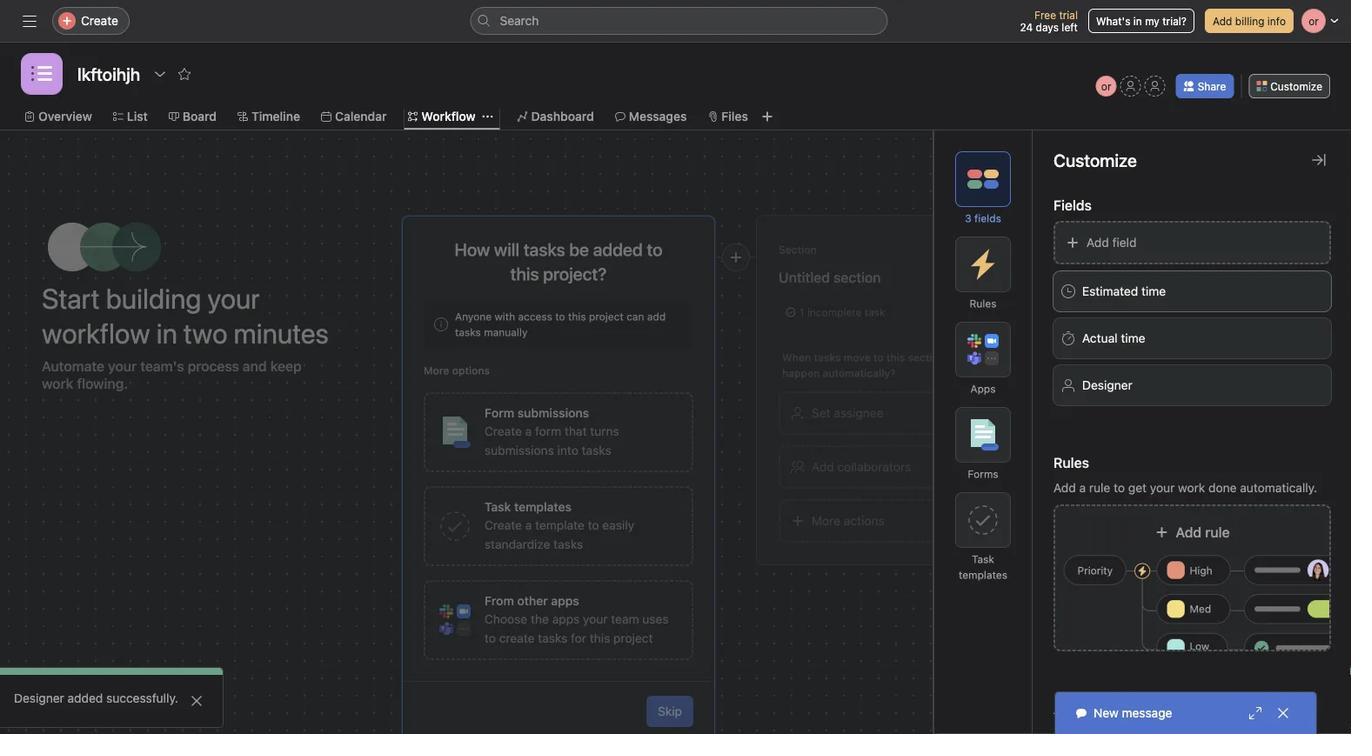 Task type: vqa. For each thing, say whether or not it's contained in the screenshot.
Linked Projects For Phase Three cell
no



Task type: locate. For each thing, give the bounding box(es) containing it.
0 vertical spatial designer
[[1083, 378, 1133, 392]]

collaborators
[[838, 460, 911, 474]]

0 vertical spatial project
[[589, 311, 624, 323]]

tasks inside form submissions create a form that turns submissions into tasks
[[582, 443, 612, 458]]

into
[[558, 443, 579, 458]]

template
[[535, 518, 585, 533]]

close image right the successfully.
[[190, 694, 204, 708]]

create for form submissions
[[485, 424, 522, 439]]

time right estimated
[[1142, 284, 1166, 299]]

0 vertical spatial customize
[[1271, 80, 1323, 92]]

to right access
[[555, 311, 565, 323]]

workflow
[[422, 109, 476, 124]]

close details image
[[1312, 153, 1326, 167]]

this inside from other apps choose the apps your team uses to create tasks for this project
[[590, 631, 610, 646]]

1 horizontal spatial designer
[[1083, 378, 1133, 392]]

list link
[[113, 107, 148, 126]]

1 vertical spatial apps
[[1054, 701, 1087, 718]]

what's in my trial? button
[[1089, 9, 1195, 33]]

rule left get
[[1090, 481, 1111, 495]]

show options image
[[153, 67, 167, 81]]

1 vertical spatial create
[[485, 424, 522, 439]]

in left my on the top
[[1134, 15, 1142, 27]]

tasks inside from other apps choose the apps your team uses to create tasks for this project
[[538, 631, 568, 646]]

done
[[1209, 481, 1237, 495]]

to right "move"
[[874, 352, 884, 364]]

add left billing
[[1213, 15, 1233, 27]]

left
[[1062, 21, 1078, 33]]

or button
[[1096, 76, 1117, 97]]

2 vertical spatial create
[[485, 518, 522, 533]]

added left the successfully.
[[68, 691, 103, 706]]

create up the standardize
[[485, 518, 522, 533]]

standardize
[[485, 537, 550, 552]]

section,
[[908, 352, 949, 364]]

tasks down turns
[[582, 443, 612, 458]]

1 horizontal spatial rule
[[1206, 524, 1230, 541]]

tasks inside "anyone with access to this project can add tasks manually"
[[455, 326, 481, 339]]

a for form submissions create a form that turns submissions into tasks
[[525, 424, 532, 439]]

start
[[42, 282, 100, 315]]

0 vertical spatial rules
[[970, 298, 997, 310]]

add for add a rule to get your work done automatically.
[[1054, 481, 1076, 495]]

2 horizontal spatial this
[[887, 352, 905, 364]]

customize up fields
[[1054, 150, 1137, 170]]

0 vertical spatial time
[[1142, 284, 1166, 299]]

project down team
[[614, 631, 653, 646]]

add for add rule
[[1176, 524, 1202, 541]]

two minutes
[[183, 317, 329, 350]]

add up high
[[1176, 524, 1202, 541]]

1 vertical spatial added
[[68, 691, 103, 706]]

time for actual time
[[1121, 331, 1146, 346]]

this right the for at left
[[590, 631, 610, 646]]

this project?
[[510, 264, 607, 284]]

1 vertical spatial in
[[156, 317, 177, 350]]

close image
[[190, 694, 204, 708], [1277, 707, 1291, 721]]

create inside form submissions create a form that turns submissions into tasks
[[485, 424, 522, 439]]

0 vertical spatial this
[[568, 311, 586, 323]]

my
[[1145, 15, 1160, 27]]

that
[[565, 424, 587, 439]]

search list box
[[470, 7, 888, 35]]

0 vertical spatial create
[[81, 13, 118, 28]]

this inside "anyone with access to this project can add tasks manually"
[[568, 311, 586, 323]]

anyone
[[455, 311, 492, 323]]

1 incomplete task
[[800, 306, 886, 319]]

1 vertical spatial project
[[614, 631, 653, 646]]

to
[[647, 239, 663, 260], [555, 311, 565, 323], [874, 352, 884, 364], [1114, 481, 1125, 495], [588, 518, 599, 533], [485, 631, 496, 646]]

a inside form submissions create a form that turns submissions into tasks
[[525, 424, 532, 439]]

billing
[[1236, 15, 1265, 27]]

access
[[518, 311, 553, 323]]

1 vertical spatial time
[[1121, 331, 1146, 346]]

in up team's
[[156, 317, 177, 350]]

add field button
[[1054, 221, 1332, 265]]

your up two minutes
[[207, 282, 260, 315]]

a for task templates create a template to easily standardize tasks
[[525, 518, 532, 533]]

a left form
[[525, 424, 532, 439]]

add left get
[[1054, 481, 1076, 495]]

more options
[[424, 365, 490, 377]]

close image right expand new message image
[[1277, 707, 1291, 721]]

add left field
[[1087, 235, 1109, 250]]

apps left new message
[[1054, 701, 1087, 718]]

skip
[[658, 704, 682, 719]]

rules
[[970, 298, 997, 310], [1054, 455, 1090, 471]]

tasks down the
[[538, 631, 568, 646]]

customize inside dropdown button
[[1271, 80, 1323, 92]]

a down task templates
[[525, 518, 532, 533]]

to inside "anyone with access to this project can add tasks manually"
[[555, 311, 565, 323]]

1 vertical spatial this
[[887, 352, 905, 364]]

your
[[207, 282, 260, 315], [108, 358, 137, 375], [1150, 481, 1175, 495], [583, 612, 608, 627]]

0 horizontal spatial this
[[568, 311, 586, 323]]

share
[[1198, 80, 1226, 92]]

tasks inside task templates create a template to easily standardize tasks
[[554, 537, 583, 552]]

move
[[844, 352, 871, 364]]

1 vertical spatial designer
[[14, 691, 64, 706]]

to left get
[[1114, 481, 1125, 495]]

customize
[[1271, 80, 1323, 92], [1054, 150, 1137, 170]]

2 vertical spatial this
[[590, 631, 610, 646]]

set assignee
[[812, 406, 884, 420]]

added right the be
[[593, 239, 643, 260]]

0 vertical spatial in
[[1134, 15, 1142, 27]]

to left easily
[[588, 518, 599, 533]]

0 vertical spatial apps
[[971, 383, 996, 395]]

this inside when tasks move to this section, what should happen automatically?
[[887, 352, 905, 364]]

1 horizontal spatial added
[[593, 239, 643, 260]]

from other apps choose the apps your team uses to create tasks for this project
[[485, 594, 669, 646]]

add for add billing info
[[1213, 15, 1233, 27]]

timeline link
[[238, 107, 300, 126]]

1 vertical spatial customize
[[1054, 150, 1137, 170]]

the
[[531, 612, 549, 627]]

templates
[[959, 569, 1008, 581]]

tasks up this project?
[[524, 239, 565, 260]]

project inside from other apps choose the apps your team uses to create tasks for this project
[[614, 631, 653, 646]]

be
[[569, 239, 589, 260]]

to up add
[[647, 239, 663, 260]]

trial
[[1059, 9, 1078, 21]]

a left get
[[1080, 481, 1086, 495]]

project left can
[[589, 311, 624, 323]]

create for task templates
[[485, 518, 522, 533]]

added inside how will tasks be added to this project?
[[593, 239, 643, 260]]

search button
[[470, 7, 888, 35]]

1 horizontal spatial customize
[[1271, 80, 1323, 92]]

tasks down template
[[554, 537, 583, 552]]

untitled
[[779, 269, 830, 286]]

1 horizontal spatial rules
[[1054, 455, 1090, 471]]

form
[[535, 424, 561, 439]]

other apps
[[517, 594, 579, 608]]

1 vertical spatial rule
[[1206, 524, 1230, 541]]

this left section,
[[887, 352, 905, 364]]

process
[[188, 358, 239, 375]]

2 vertical spatial a
[[525, 518, 532, 533]]

search
[[500, 13, 539, 28]]

add
[[1213, 15, 1233, 27], [1087, 235, 1109, 250], [812, 460, 834, 474], [1054, 481, 1076, 495], [1176, 524, 1202, 541]]

work flowing.
[[42, 376, 128, 392]]

rule
[[1090, 481, 1111, 495], [1206, 524, 1230, 541]]

create up "submissions"
[[485, 424, 522, 439]]

add for add field
[[1087, 235, 1109, 250]]

0 horizontal spatial in
[[156, 317, 177, 350]]

field
[[1113, 235, 1137, 250]]

0 horizontal spatial rules
[[970, 298, 997, 310]]

work
[[1178, 481, 1206, 495]]

to down the choose
[[485, 631, 496, 646]]

timeline
[[252, 109, 300, 124]]

create inside task templates create a template to easily standardize tasks
[[485, 518, 522, 533]]

add left collaborators
[[812, 460, 834, 474]]

0 horizontal spatial designer
[[14, 691, 64, 706]]

0 vertical spatial rule
[[1090, 481, 1111, 495]]

a
[[525, 424, 532, 439], [1080, 481, 1086, 495], [525, 518, 532, 533]]

tasks
[[524, 239, 565, 260], [455, 326, 481, 339], [814, 352, 841, 364], [582, 443, 612, 458], [554, 537, 583, 552], [538, 631, 568, 646]]

to inside how will tasks be added to this project?
[[647, 239, 663, 260]]

can
[[627, 311, 644, 323]]

your inside from other apps choose the apps your team uses to create tasks for this project
[[583, 612, 608, 627]]

estimated time
[[1083, 284, 1166, 299]]

1 horizontal spatial in
[[1134, 15, 1142, 27]]

None text field
[[73, 58, 145, 90]]

project
[[589, 311, 624, 323], [614, 631, 653, 646]]

0 vertical spatial a
[[525, 424, 532, 439]]

time right actual
[[1121, 331, 1146, 346]]

this for project
[[568, 311, 586, 323]]

customize down info
[[1271, 80, 1323, 92]]

to inside task templates create a template to easily standardize tasks
[[588, 518, 599, 533]]

rule up high
[[1206, 524, 1230, 541]]

customize button
[[1249, 74, 1331, 98]]

designer
[[1083, 378, 1133, 392], [14, 691, 64, 706]]

your up the for at left
[[583, 612, 608, 627]]

form submissions
[[485, 406, 589, 420]]

0 horizontal spatial rule
[[1090, 481, 1111, 495]]

1 horizontal spatial close image
[[1277, 707, 1291, 721]]

1 vertical spatial rules
[[1054, 455, 1090, 471]]

0 vertical spatial added
[[593, 239, 643, 260]]

3
[[965, 212, 972, 225]]

workflow
[[42, 317, 150, 350]]

add billing info button
[[1205, 9, 1294, 33]]

this right access
[[568, 311, 586, 323]]

tasks down anyone
[[455, 326, 481, 339]]

incomplete
[[808, 306, 862, 319]]

priority
[[1078, 565, 1113, 577]]

create right expand sidebar icon
[[81, 13, 118, 28]]

1 horizontal spatial apps
[[1054, 701, 1087, 718]]

project inside "anyone with access to this project can add tasks manually"
[[589, 311, 624, 323]]

a inside task templates create a template to easily standardize tasks
[[525, 518, 532, 533]]

add a rule to get your work done automatically.
[[1054, 481, 1318, 495]]

designer for designer added successfully.
[[14, 691, 64, 706]]

forms
[[968, 468, 999, 480]]

turns
[[590, 424, 619, 439]]

1 horizontal spatial this
[[590, 631, 610, 646]]

apps down the should
[[971, 383, 996, 395]]

added
[[593, 239, 643, 260], [68, 691, 103, 706]]

add rule
[[1176, 524, 1230, 541]]

this for section,
[[887, 352, 905, 364]]

tasks left "move"
[[814, 352, 841, 364]]

overview
[[38, 109, 92, 124]]



Task type: describe. For each thing, give the bounding box(es) containing it.
get
[[1129, 481, 1147, 495]]

keep
[[270, 358, 302, 375]]

trial?
[[1163, 15, 1187, 27]]

apps
[[552, 612, 580, 627]]

create inside popup button
[[81, 13, 118, 28]]

assignee
[[834, 406, 884, 420]]

0 horizontal spatial customize
[[1054, 150, 1137, 170]]

task templates
[[959, 553, 1008, 581]]

add for add collaborators
[[812, 460, 834, 474]]

add tab image
[[761, 110, 774, 124]]

your right get
[[1150, 481, 1175, 495]]

easily
[[603, 518, 635, 533]]

board link
[[169, 107, 217, 126]]

estimated
[[1083, 284, 1139, 299]]

tab actions image
[[483, 111, 493, 122]]

set
[[812, 406, 831, 420]]

automatically?
[[823, 367, 896, 379]]

high
[[1190, 565, 1213, 577]]

time for estimated time
[[1142, 284, 1166, 299]]

what
[[951, 352, 976, 364]]

24
[[1020, 21, 1033, 33]]

tasks inside how will tasks be added to this project?
[[524, 239, 565, 260]]

tasks inside when tasks move to this section, what should happen automatically?
[[814, 352, 841, 364]]

expand sidebar image
[[23, 14, 37, 28]]

set assignee button
[[779, 392, 1049, 435]]

how will tasks be added to this project?
[[455, 239, 663, 284]]

create button
[[52, 7, 130, 35]]

1 vertical spatial a
[[1080, 481, 1086, 495]]

from
[[485, 594, 514, 608]]

files
[[722, 109, 748, 124]]

messages
[[629, 109, 687, 124]]

add to starred image
[[178, 67, 192, 81]]

what's in my trial?
[[1097, 15, 1187, 27]]

your left team's
[[108, 358, 137, 375]]

0 horizontal spatial close image
[[190, 694, 204, 708]]

untitled section button
[[779, 262, 1049, 293]]

successfully.
[[106, 691, 178, 706]]

0 horizontal spatial apps
[[971, 383, 996, 395]]

share button
[[1176, 74, 1234, 98]]

low
[[1190, 641, 1210, 653]]

building
[[106, 282, 201, 315]]

list image
[[31, 64, 52, 84]]

0 horizontal spatial added
[[68, 691, 103, 706]]

more
[[424, 365, 449, 377]]

should
[[979, 352, 1013, 364]]

in inside 'button'
[[1134, 15, 1142, 27]]

workflow link
[[408, 107, 476, 126]]

board
[[183, 109, 217, 124]]

start building your workflow in two minutes automate your team's process and keep work flowing.
[[42, 282, 329, 392]]

when
[[782, 352, 811, 364]]

med
[[1190, 603, 1212, 615]]

days
[[1036, 21, 1059, 33]]

designer for designer
[[1083, 378, 1133, 392]]

and
[[243, 358, 267, 375]]

happen
[[782, 367, 820, 379]]

calendar
[[335, 109, 387, 124]]

free trial 24 days left
[[1020, 9, 1078, 33]]

to inside when tasks move to this section, what should happen automatically?
[[874, 352, 884, 364]]

uses
[[643, 612, 669, 627]]

will
[[494, 239, 520, 260]]

expand new message image
[[1249, 707, 1263, 721]]

actual
[[1083, 331, 1118, 346]]

task
[[972, 553, 995, 566]]

calendar link
[[321, 107, 387, 126]]

actual time
[[1083, 331, 1146, 346]]

free
[[1035, 9, 1057, 21]]

dashboard
[[531, 109, 594, 124]]

automatically.
[[1240, 481, 1318, 495]]

to inside from other apps choose the apps your team uses to create tasks for this project
[[485, 631, 496, 646]]

when tasks move to this section, what should happen automatically?
[[782, 352, 1013, 379]]

automate
[[42, 358, 105, 375]]

messages link
[[615, 107, 687, 126]]

team
[[611, 612, 639, 627]]

dashboard link
[[517, 107, 594, 126]]

task templates create a template to easily standardize tasks
[[485, 500, 635, 552]]

add field
[[1087, 235, 1137, 250]]

add collaborators button
[[779, 446, 1049, 489]]

add
[[647, 311, 666, 323]]

add billing info
[[1213, 15, 1286, 27]]

section
[[779, 244, 817, 256]]

untitled section
[[779, 269, 881, 286]]

with
[[495, 311, 515, 323]]

add collaborators
[[812, 460, 911, 474]]

choose
[[485, 612, 528, 627]]

new message
[[1094, 706, 1173, 721]]

options
[[452, 365, 490, 377]]

section
[[834, 269, 881, 286]]

create
[[499, 631, 535, 646]]

manually
[[484, 326, 528, 339]]

in inside start building your workflow in two minutes automate your team's process and keep work flowing.
[[156, 317, 177, 350]]



